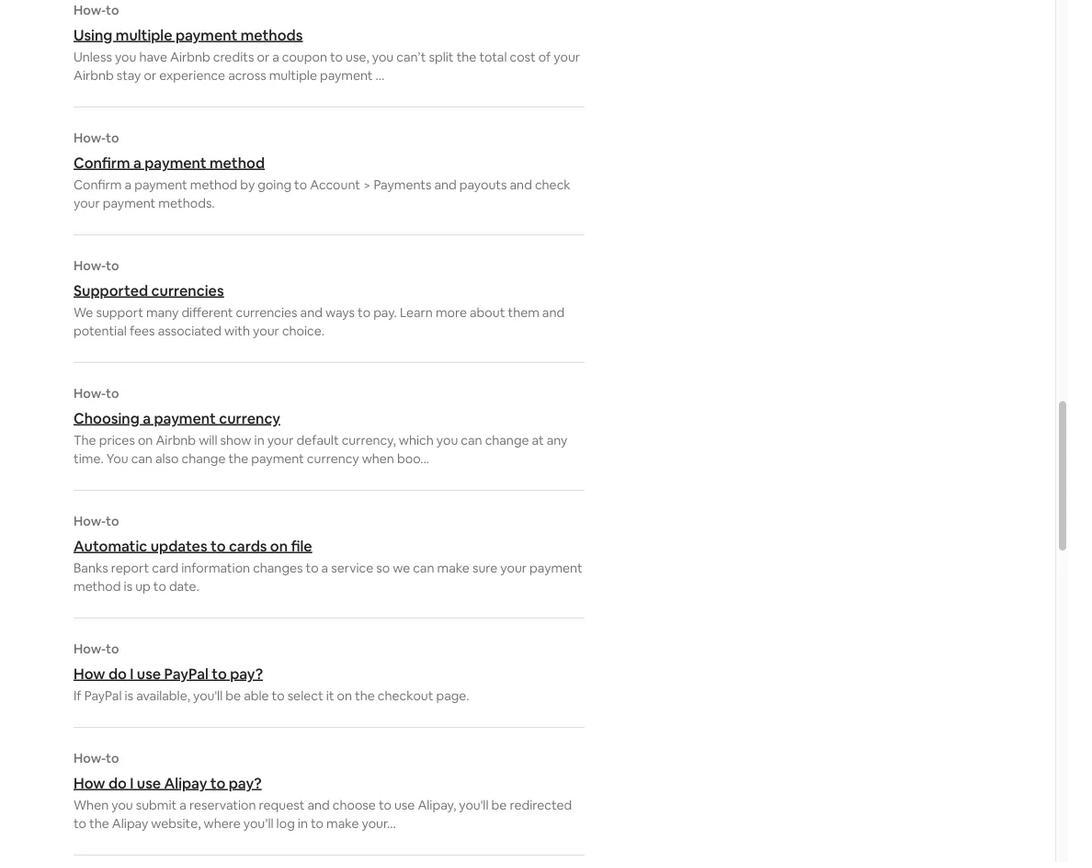 Task type: describe. For each thing, give the bounding box(es) containing it.
your inside how-to automatic updates to cards on file banks report card information changes to a service so we can make sure your payment method is up to date.
[[500, 560, 527, 576]]

you up stay
[[115, 49, 136, 65]]

the
[[74, 432, 96, 449]]

how- for supported currencies
[[74, 257, 106, 274]]

the inside how-to using multiple payment methods unless you have airbnb credits or a coupon to use, you can't split the total cost of your airbnb stay or experience across multiple payment …
[[457, 49, 477, 65]]

in inside how-to choosing a payment currency the prices on airbnb will show in your default currency, which you can change at any time. you can also change the payment currency when boo…
[[254, 432, 264, 449]]

a inside how-to how do i use alipay to pay? when you submit a reservation request and choose to use alipay, you'll be redirected to the alipay website, where you'll log in to make your…
[[180, 797, 186, 814]]

on inside how-to choosing a payment currency the prices on airbnb will show in your default currency, which you can change at any time. you can also change the payment currency when boo…
[[138, 432, 153, 449]]

prices
[[99, 432, 135, 449]]

how-to confirm a payment method confirm a payment method by going to account > payments and payouts and check your payment methods.
[[74, 130, 571, 211]]

choose
[[333, 797, 376, 814]]

up
[[135, 578, 151, 595]]

how-to automatic updates to cards on file banks report card information changes to a service so we can make sure your payment method is up to date.
[[74, 513, 583, 595]]

is inside how-to how do i use paypal to pay? if paypal is available, you'll be able to select it on the checkout page.
[[125, 688, 133, 704]]

you'll inside how-to how do i use paypal to pay? if paypal is available, you'll be able to select it on the checkout page.
[[193, 688, 223, 704]]

method inside how-to automatic updates to cards on file banks report card information changes to a service so we can make sure your payment method is up to date.
[[74, 578, 121, 595]]

airbnb for multiple
[[170, 49, 210, 65]]

able
[[244, 688, 269, 704]]

can for choosing a payment currency
[[461, 432, 482, 449]]

service
[[331, 560, 373, 576]]

you'll
[[243, 815, 274, 832]]

how-to using multiple payment methods unless you have airbnb credits or a coupon to use, you can't split the total cost of your airbnb stay or experience across multiple payment …
[[74, 2, 580, 84]]

log
[[276, 815, 295, 832]]

do for how do i use alipay to pay?
[[108, 774, 127, 792]]

1 confirm from the top
[[74, 153, 130, 172]]

using
[[74, 25, 113, 44]]

cards
[[229, 536, 267, 555]]

1 vertical spatial airbnb
[[74, 67, 114, 84]]

potential
[[74, 323, 127, 339]]

fees
[[130, 323, 155, 339]]

credits
[[213, 49, 254, 65]]

how- for using multiple payment methods
[[74, 2, 106, 18]]

2 vertical spatial use
[[394, 797, 415, 814]]

a inside how-to using multiple payment methods unless you have airbnb credits or a coupon to use, you can't split the total cost of your airbnb stay or experience across multiple payment …
[[272, 49, 279, 65]]

use for alipay
[[137, 774, 161, 792]]

>
[[363, 177, 371, 193]]

stay
[[117, 67, 141, 84]]

0 horizontal spatial or
[[144, 67, 156, 84]]

card
[[152, 560, 179, 576]]

of
[[539, 49, 551, 65]]

how- for confirm a payment method
[[74, 130, 106, 146]]

banks
[[74, 560, 108, 576]]

by
[[240, 177, 255, 193]]

ways
[[325, 304, 355, 321]]

reservation
[[189, 797, 256, 814]]

using multiple payment methods element
[[74, 2, 585, 85]]

do for how do i use paypal to pay?
[[108, 664, 127, 683]]

…
[[376, 67, 385, 84]]

automatic updates to cards on file link
[[74, 536, 585, 555]]

different
[[181, 304, 233, 321]]

how do i use paypal to pay? element
[[74, 641, 585, 705]]

use,
[[346, 49, 369, 65]]

make inside how-to automatic updates to cards on file banks report card information changes to a service so we can make sure your payment method is up to date.
[[437, 560, 470, 576]]

select
[[287, 688, 323, 704]]

1 horizontal spatial paypal
[[164, 664, 209, 683]]

it
[[326, 688, 334, 704]]

will
[[199, 432, 217, 449]]

and left check in the top of the page
[[510, 177, 532, 193]]

confirm a payment method link
[[74, 153, 585, 172]]

and up the choice.
[[300, 304, 323, 321]]

alipay,
[[418, 797, 456, 814]]

choice.
[[282, 323, 324, 339]]

changes
[[253, 560, 303, 576]]

when
[[74, 797, 109, 814]]

support
[[96, 304, 143, 321]]

experience
[[159, 67, 225, 84]]

you'll inside how-to how do i use alipay to pay? when you submit a reservation request and choose to use alipay, you'll be redirected to the alipay website, where you'll log in to make your…
[[459, 797, 489, 814]]

when
[[362, 450, 394, 467]]

your inside how-to supported currencies we support many different currencies and ways to pay. learn more about them and potential fees associated with your choice.
[[253, 323, 279, 339]]

your…
[[362, 815, 396, 832]]

redirected
[[510, 797, 572, 814]]

1 vertical spatial change
[[182, 450, 226, 467]]

and left payouts
[[434, 177, 457, 193]]

automatic
[[74, 536, 147, 555]]

cost
[[510, 49, 536, 65]]

account
[[310, 177, 360, 193]]

the inside how-to choosing a payment currency the prices on airbnb will show in your default currency, which you can change at any time. you can also change the payment currency when boo…
[[228, 450, 248, 467]]

using multiple payment methods link
[[74, 25, 585, 44]]

to inside how-to choosing a payment currency the prices on airbnb will show in your default currency, which you can change at any time. you can also change the payment currency when boo…
[[106, 385, 119, 402]]

so
[[376, 560, 390, 576]]

associated
[[158, 323, 222, 339]]

request
[[259, 797, 305, 814]]

more
[[436, 304, 467, 321]]

choosing
[[74, 409, 140, 427]]

report
[[111, 560, 149, 576]]

show
[[220, 432, 251, 449]]

supported currencies link
[[74, 281, 585, 300]]

split
[[429, 49, 454, 65]]

them
[[508, 304, 539, 321]]

currency,
[[342, 432, 396, 449]]

0 horizontal spatial currency
[[219, 409, 280, 427]]

pay? for how do i use alipay to pay?
[[229, 774, 262, 792]]

0 vertical spatial or
[[257, 49, 269, 65]]

information
[[181, 560, 250, 576]]

you up …
[[372, 49, 394, 65]]

check
[[535, 177, 571, 193]]

airbnb for a
[[156, 432, 196, 449]]

supported
[[74, 281, 148, 300]]

be inside how-to how do i use paypal to pay? if paypal is available, you'll be able to select it on the checkout page.
[[226, 688, 241, 704]]

automatic updates to cards on file element
[[74, 513, 585, 596]]

and inside how-to how do i use alipay to pay? when you submit a reservation request and choose to use alipay, you'll be redirected to the alipay website, where you'll log in to make your…
[[307, 797, 330, 814]]

you inside how-to choosing a payment currency the prices on airbnb will show in your default currency, which you can change at any time. you can also change the payment currency when boo…
[[437, 432, 458, 449]]

0 horizontal spatial currencies
[[151, 281, 224, 300]]

boo…
[[397, 450, 429, 467]]



Task type: vqa. For each thing, say whether or not it's contained in the screenshot.


Task type: locate. For each thing, give the bounding box(es) containing it.
i inside how-to how do i use alipay to pay? when you submit a reservation request and choose to use alipay, you'll be redirected to the alipay website, where you'll log in to make your…
[[130, 774, 134, 792]]

unless
[[74, 49, 112, 65]]

how- up automatic
[[74, 513, 106, 530]]

1 vertical spatial i
[[130, 774, 134, 792]]

how- up the choosing
[[74, 385, 106, 402]]

change left at at the bottom
[[485, 432, 529, 449]]

is left available,
[[125, 688, 133, 704]]

how do i use alipay to pay? link
[[74, 774, 585, 792]]

i
[[130, 664, 134, 683], [130, 774, 134, 792]]

how-to how do i use alipay to pay? when you submit a reservation request and choose to use alipay, you'll be redirected to the alipay website, where you'll log in to make your…
[[74, 750, 572, 832]]

how up the when
[[74, 774, 105, 792]]

0 vertical spatial how
[[74, 664, 105, 683]]

learn
[[400, 304, 433, 321]]

1 vertical spatial do
[[108, 774, 127, 792]]

0 vertical spatial can
[[461, 432, 482, 449]]

methods.
[[158, 195, 215, 211]]

the inside how-to how do i use paypal to pay? if paypal is available, you'll be able to select it on the checkout page.
[[355, 688, 375, 704]]

how-
[[74, 2, 106, 18], [74, 130, 106, 146], [74, 257, 106, 274], [74, 385, 106, 402], [74, 513, 106, 530], [74, 641, 106, 657], [74, 750, 106, 767]]

the down 'show'
[[228, 450, 248, 467]]

how
[[74, 664, 105, 683], [74, 774, 105, 792]]

can for automatic updates to cards on file
[[413, 560, 434, 576]]

1 vertical spatial alipay
[[112, 815, 148, 832]]

1 horizontal spatial change
[[485, 432, 529, 449]]

1 vertical spatial in
[[298, 815, 308, 832]]

5 how- from the top
[[74, 513, 106, 530]]

paypal up available,
[[164, 664, 209, 683]]

alipay
[[164, 774, 207, 792], [112, 815, 148, 832]]

2 vertical spatial method
[[74, 578, 121, 595]]

your right with
[[253, 323, 279, 339]]

0 vertical spatial currency
[[219, 409, 280, 427]]

multiple
[[116, 25, 172, 44], [269, 67, 317, 84]]

how inside how-to how do i use alipay to pay? when you submit a reservation request and choose to use alipay, you'll be redirected to the alipay website, where you'll log in to make your…
[[74, 774, 105, 792]]

2 horizontal spatial on
[[337, 688, 352, 704]]

be inside how-to how do i use alipay to pay? when you submit a reservation request and choose to use alipay, you'll be redirected to the alipay website, where you'll log in to make your…
[[491, 797, 507, 814]]

on inside how-to how do i use paypal to pay? if paypal is available, you'll be able to select it on the checkout page.
[[337, 688, 352, 704]]

is left up
[[124, 578, 133, 595]]

1 horizontal spatial multiple
[[269, 67, 317, 84]]

submit
[[136, 797, 177, 814]]

0 horizontal spatial multiple
[[116, 25, 172, 44]]

payment inside how-to automatic updates to cards on file banks report card information changes to a service so we can make sure your payment method is up to date.
[[530, 560, 583, 576]]

if
[[74, 688, 82, 704]]

your inside how-to using multiple payment methods unless you have airbnb credits or a coupon to use, you can't split the total cost of your airbnb stay or experience across multiple payment …
[[554, 49, 580, 65]]

how- for how do i use paypal to pay?
[[74, 641, 106, 657]]

0 vertical spatial in
[[254, 432, 264, 449]]

how for how do i use paypal to pay?
[[74, 664, 105, 683]]

how do i use alipay to pay? element
[[74, 750, 585, 833]]

how- inside how-to how do i use alipay to pay? when you submit a reservation request and choose to use alipay, you'll be redirected to the alipay website, where you'll log in to make your…
[[74, 750, 106, 767]]

time.
[[74, 450, 104, 467]]

0 vertical spatial is
[[124, 578, 133, 595]]

1 vertical spatial multiple
[[269, 67, 317, 84]]

1 vertical spatial method
[[190, 177, 237, 193]]

method up methods.
[[190, 177, 237, 193]]

1 horizontal spatial you'll
[[459, 797, 489, 814]]

how- up the when
[[74, 750, 106, 767]]

or down 'have'
[[144, 67, 156, 84]]

3 how- from the top
[[74, 257, 106, 274]]

0 vertical spatial be
[[226, 688, 241, 704]]

make
[[437, 560, 470, 576], [326, 815, 359, 832]]

total
[[479, 49, 507, 65]]

you'll right alipay,
[[459, 797, 489, 814]]

and right them
[[542, 304, 565, 321]]

across
[[228, 67, 266, 84]]

pay.
[[373, 304, 397, 321]]

0 vertical spatial you'll
[[193, 688, 223, 704]]

choosing a payment currency element
[[74, 385, 585, 468]]

currencies up different
[[151, 281, 224, 300]]

or down methods at the top of page
[[257, 49, 269, 65]]

your
[[554, 49, 580, 65], [74, 195, 100, 211], [253, 323, 279, 339], [267, 432, 294, 449], [500, 560, 527, 576]]

0 vertical spatial on
[[138, 432, 153, 449]]

alipay up submit
[[164, 774, 207, 792]]

1 horizontal spatial alipay
[[164, 774, 207, 792]]

can right you
[[131, 450, 152, 467]]

and down how do i use alipay to pay? link on the bottom
[[307, 797, 330, 814]]

can inside how-to automatic updates to cards on file banks report card information changes to a service so we can make sure your payment method is up to date.
[[413, 560, 434, 576]]

also
[[155, 450, 179, 467]]

multiple down coupon
[[269, 67, 317, 84]]

be left able
[[226, 688, 241, 704]]

change down will
[[182, 450, 226, 467]]

use inside how-to how do i use paypal to pay? if paypal is available, you'll be able to select it on the checkout page.
[[137, 664, 161, 683]]

how- down unless
[[74, 130, 106, 146]]

in right 'show'
[[254, 432, 264, 449]]

available,
[[136, 688, 190, 704]]

do inside how-to how do i use alipay to pay? when you submit a reservation request and choose to use alipay, you'll be redirected to the alipay website, where you'll log in to make your…
[[108, 774, 127, 792]]

which
[[399, 432, 434, 449]]

multiple up 'have'
[[116, 25, 172, 44]]

1 horizontal spatial currency
[[307, 450, 359, 467]]

airbnb down unless
[[74, 67, 114, 84]]

the inside how-to how do i use alipay to pay? when you submit a reservation request and choose to use alipay, you'll be redirected to the alipay website, where you'll log in to make your…
[[89, 815, 109, 832]]

1 vertical spatial can
[[131, 450, 152, 467]]

1 vertical spatial paypal
[[84, 688, 122, 704]]

how- inside how-to using multiple payment methods unless you have airbnb credits or a coupon to use, you can't split the total cost of your airbnb stay or experience across multiple payment …
[[74, 2, 106, 18]]

method up by
[[210, 153, 265, 172]]

your left default
[[267, 432, 294, 449]]

a inside how-to choosing a payment currency the prices on airbnb will show in your default currency, which you can change at any time. you can also change the payment currency when boo…
[[143, 409, 151, 427]]

0 vertical spatial pay?
[[230, 664, 263, 683]]

be left redirected
[[491, 797, 507, 814]]

do inside how-to how do i use paypal to pay? if paypal is available, you'll be able to select it on the checkout page.
[[108, 664, 127, 683]]

i inside how-to how do i use paypal to pay? if paypal is available, you'll be able to select it on the checkout page.
[[130, 664, 134, 683]]

1 vertical spatial use
[[137, 774, 161, 792]]

use up your…
[[394, 797, 415, 814]]

1 horizontal spatial be
[[491, 797, 507, 814]]

on right it
[[337, 688, 352, 704]]

your right of
[[554, 49, 580, 65]]

going
[[258, 177, 291, 193]]

choosing a payment currency link
[[74, 409, 585, 427]]

alipay down submit
[[112, 815, 148, 832]]

1 vertical spatial or
[[144, 67, 156, 84]]

is
[[124, 578, 133, 595], [125, 688, 133, 704]]

1 horizontal spatial or
[[257, 49, 269, 65]]

your inside how-to confirm a payment method confirm a payment method by going to account > payments and payouts and check your payment methods.
[[74, 195, 100, 211]]

1 vertical spatial you'll
[[459, 797, 489, 814]]

2 how from the top
[[74, 774, 105, 792]]

confirm a payment method element
[[74, 130, 585, 212]]

1 vertical spatial is
[[125, 688, 133, 704]]

have
[[139, 49, 167, 65]]

pay? up reservation on the bottom left of page
[[229, 774, 262, 792]]

0 vertical spatial do
[[108, 664, 127, 683]]

pay? for how do i use paypal to pay?
[[230, 664, 263, 683]]

you'll right available,
[[193, 688, 223, 704]]

7 how- from the top
[[74, 750, 106, 767]]

in right the log
[[298, 815, 308, 832]]

payments
[[374, 177, 432, 193]]

0 horizontal spatial be
[[226, 688, 241, 704]]

1 vertical spatial pay?
[[229, 774, 262, 792]]

how- up supported
[[74, 257, 106, 274]]

the right it
[[355, 688, 375, 704]]

0 horizontal spatial on
[[138, 432, 153, 449]]

0 vertical spatial paypal
[[164, 664, 209, 683]]

1 horizontal spatial in
[[298, 815, 308, 832]]

airbnb inside how-to choosing a payment currency the prices on airbnb will show in your default currency, which you can change at any time. you can also change the payment currency when boo…
[[156, 432, 196, 449]]

paypal right if
[[84, 688, 122, 704]]

2 do from the top
[[108, 774, 127, 792]]

1 horizontal spatial can
[[413, 560, 434, 576]]

1 vertical spatial currencies
[[236, 304, 297, 321]]

in inside how-to how do i use alipay to pay? when you submit a reservation request and choose to use alipay, you'll be redirected to the alipay website, where you'll log in to make your…
[[298, 815, 308, 832]]

use up submit
[[137, 774, 161, 792]]

on
[[138, 432, 153, 449], [270, 536, 288, 555], [337, 688, 352, 704]]

how- inside how-to choosing a payment currency the prices on airbnb will show in your default currency, which you can change at any time. you can also change the payment currency when boo…
[[74, 385, 106, 402]]

1 vertical spatial currency
[[307, 450, 359, 467]]

can right which
[[461, 432, 482, 449]]

0 vertical spatial alipay
[[164, 774, 207, 792]]

any
[[547, 432, 568, 449]]

methods
[[241, 25, 303, 44]]

0 horizontal spatial paypal
[[84, 688, 122, 704]]

2 how- from the top
[[74, 130, 106, 146]]

is inside how-to automatic updates to cards on file banks report card information changes to a service so we can make sure your payment method is up to date.
[[124, 578, 133, 595]]

how-to how do i use paypal to pay? if paypal is available, you'll be able to select it on the checkout page.
[[74, 641, 469, 704]]

1 horizontal spatial make
[[437, 560, 470, 576]]

2 vertical spatial airbnb
[[156, 432, 196, 449]]

on inside how-to automatic updates to cards on file banks report card information changes to a service so we can make sure your payment method is up to date.
[[270, 536, 288, 555]]

6 how- from the top
[[74, 641, 106, 657]]

default
[[296, 432, 339, 449]]

how inside how-to how do i use paypal to pay? if paypal is available, you'll be able to select it on the checkout page.
[[74, 664, 105, 683]]

can right we
[[413, 560, 434, 576]]

airbnb up the experience
[[170, 49, 210, 65]]

where
[[204, 815, 241, 832]]

use
[[137, 664, 161, 683], [137, 774, 161, 792], [394, 797, 415, 814]]

how do i use paypal to pay? link
[[74, 664, 585, 683]]

2 vertical spatial on
[[337, 688, 352, 704]]

how-to supported currencies we support many different currencies and ways to pay. learn more about them and potential fees associated with your choice.
[[74, 257, 565, 339]]

i for paypal
[[130, 664, 134, 683]]

make left sure
[[437, 560, 470, 576]]

we
[[393, 560, 410, 576]]

pay? up able
[[230, 664, 263, 683]]

sure
[[472, 560, 498, 576]]

1 how- from the top
[[74, 2, 106, 18]]

pay? inside how-to how do i use paypal to pay? if paypal is available, you'll be able to select it on the checkout page.
[[230, 664, 263, 683]]

how- inside how-to automatic updates to cards on file banks report card information changes to a service so we can make sure your payment method is up to date.
[[74, 513, 106, 530]]

you right which
[[437, 432, 458, 449]]

1 vertical spatial be
[[491, 797, 507, 814]]

0 horizontal spatial can
[[131, 450, 152, 467]]

about
[[470, 304, 505, 321]]

i for alipay
[[130, 774, 134, 792]]

1 horizontal spatial currencies
[[236, 304, 297, 321]]

make down choose
[[326, 815, 359, 832]]

0 horizontal spatial make
[[326, 815, 359, 832]]

1 how from the top
[[74, 664, 105, 683]]

website,
[[151, 815, 201, 832]]

0 vertical spatial use
[[137, 664, 161, 683]]

you
[[115, 49, 136, 65], [372, 49, 394, 65], [437, 432, 458, 449], [111, 797, 133, 814]]

at
[[532, 432, 544, 449]]

method down banks
[[74, 578, 121, 595]]

your inside how-to choosing a payment currency the prices on airbnb will show in your default currency, which you can change at any time. you can also change the payment currency when boo…
[[267, 432, 294, 449]]

0 vertical spatial airbnb
[[170, 49, 210, 65]]

currency up 'show'
[[219, 409, 280, 427]]

airbnb
[[170, 49, 210, 65], [74, 67, 114, 84], [156, 432, 196, 449]]

we
[[74, 304, 93, 321]]

change
[[485, 432, 529, 449], [182, 450, 226, 467]]

1 do from the top
[[108, 664, 127, 683]]

0 horizontal spatial change
[[182, 450, 226, 467]]

currencies
[[151, 281, 224, 300], [236, 304, 297, 321]]

how- inside how-to supported currencies we support many different currencies and ways to pay. learn more about them and potential fees associated with your choice.
[[74, 257, 106, 274]]

1 vertical spatial make
[[326, 815, 359, 832]]

1 horizontal spatial on
[[270, 536, 288, 555]]

how- for how do i use alipay to pay?
[[74, 750, 106, 767]]

paypal
[[164, 664, 209, 683], [84, 688, 122, 704]]

the right split
[[457, 49, 477, 65]]

checkout
[[378, 688, 433, 704]]

1 vertical spatial on
[[270, 536, 288, 555]]

currencies up with
[[236, 304, 297, 321]]

currency down default
[[307, 450, 359, 467]]

make inside how-to how do i use alipay to pay? when you submit a reservation request and choose to use alipay, you'll be redirected to the alipay website, where you'll log in to make your…
[[326, 815, 359, 832]]

payouts
[[459, 177, 507, 193]]

how-to choosing a payment currency the prices on airbnb will show in your default currency, which you can change at any time. you can also change the payment currency when boo…
[[74, 385, 568, 467]]

can't
[[396, 49, 426, 65]]

with
[[224, 323, 250, 339]]

how- for choosing a payment currency
[[74, 385, 106, 402]]

2 i from the top
[[130, 774, 134, 792]]

1 vertical spatial how
[[74, 774, 105, 792]]

how up if
[[74, 664, 105, 683]]

on right prices
[[138, 432, 153, 449]]

your up supported
[[74, 195, 100, 211]]

how for how do i use alipay to pay?
[[74, 774, 105, 792]]

a inside how-to automatic updates to cards on file banks report card information changes to a service so we can make sure your payment method is up to date.
[[321, 560, 328, 576]]

you right the when
[[111, 797, 133, 814]]

1 i from the top
[[130, 664, 134, 683]]

use for paypal
[[137, 664, 161, 683]]

how- for automatic updates to cards on file
[[74, 513, 106, 530]]

0 vertical spatial multiple
[[116, 25, 172, 44]]

0 vertical spatial currencies
[[151, 281, 224, 300]]

1 vertical spatial confirm
[[74, 177, 122, 193]]

use up available,
[[137, 664, 161, 683]]

confirm
[[74, 153, 130, 172], [74, 177, 122, 193]]

pay? inside how-to how do i use alipay to pay? when you submit a reservation request and choose to use alipay, you'll be redirected to the alipay website, where you'll log in to make your…
[[229, 774, 262, 792]]

file
[[291, 536, 312, 555]]

date.
[[169, 578, 199, 595]]

2 confirm from the top
[[74, 177, 122, 193]]

2 horizontal spatial can
[[461, 432, 482, 449]]

0 vertical spatial make
[[437, 560, 470, 576]]

how- up if
[[74, 641, 106, 657]]

0 horizontal spatial you'll
[[193, 688, 223, 704]]

2 vertical spatial can
[[413, 560, 434, 576]]

the down the when
[[89, 815, 109, 832]]

do
[[108, 664, 127, 683], [108, 774, 127, 792]]

0 vertical spatial change
[[485, 432, 529, 449]]

on up changes
[[270, 536, 288, 555]]

currency
[[219, 409, 280, 427], [307, 450, 359, 467]]

supported currencies element
[[74, 257, 585, 340]]

0 vertical spatial i
[[130, 664, 134, 683]]

you inside how-to how do i use alipay to pay? when you submit a reservation request and choose to use alipay, you'll be redirected to the alipay website, where you'll log in to make your…
[[111, 797, 133, 814]]

you
[[106, 450, 128, 467]]

coupon
[[282, 49, 327, 65]]

0 vertical spatial method
[[210, 153, 265, 172]]

updates
[[150, 536, 207, 555]]

payment
[[175, 25, 237, 44], [320, 67, 373, 84], [145, 153, 206, 172], [134, 177, 187, 193], [103, 195, 156, 211], [154, 409, 216, 427], [251, 450, 304, 467], [530, 560, 583, 576]]

0 vertical spatial confirm
[[74, 153, 130, 172]]

how- up using
[[74, 2, 106, 18]]

page.
[[436, 688, 469, 704]]

0 horizontal spatial in
[[254, 432, 264, 449]]

your right sure
[[500, 560, 527, 576]]

4 how- from the top
[[74, 385, 106, 402]]

the
[[457, 49, 477, 65], [228, 450, 248, 467], [355, 688, 375, 704], [89, 815, 109, 832]]

how- inside how-to confirm a payment method confirm a payment method by going to account > payments and payouts and check your payment methods.
[[74, 130, 106, 146]]

how- inside how-to how do i use paypal to pay? if paypal is available, you'll be able to select it on the checkout page.
[[74, 641, 106, 657]]

0 horizontal spatial alipay
[[112, 815, 148, 832]]

can
[[461, 432, 482, 449], [131, 450, 152, 467], [413, 560, 434, 576]]

airbnb up also
[[156, 432, 196, 449]]

a
[[272, 49, 279, 65], [133, 153, 141, 172], [125, 177, 132, 193], [143, 409, 151, 427], [321, 560, 328, 576], [180, 797, 186, 814]]



